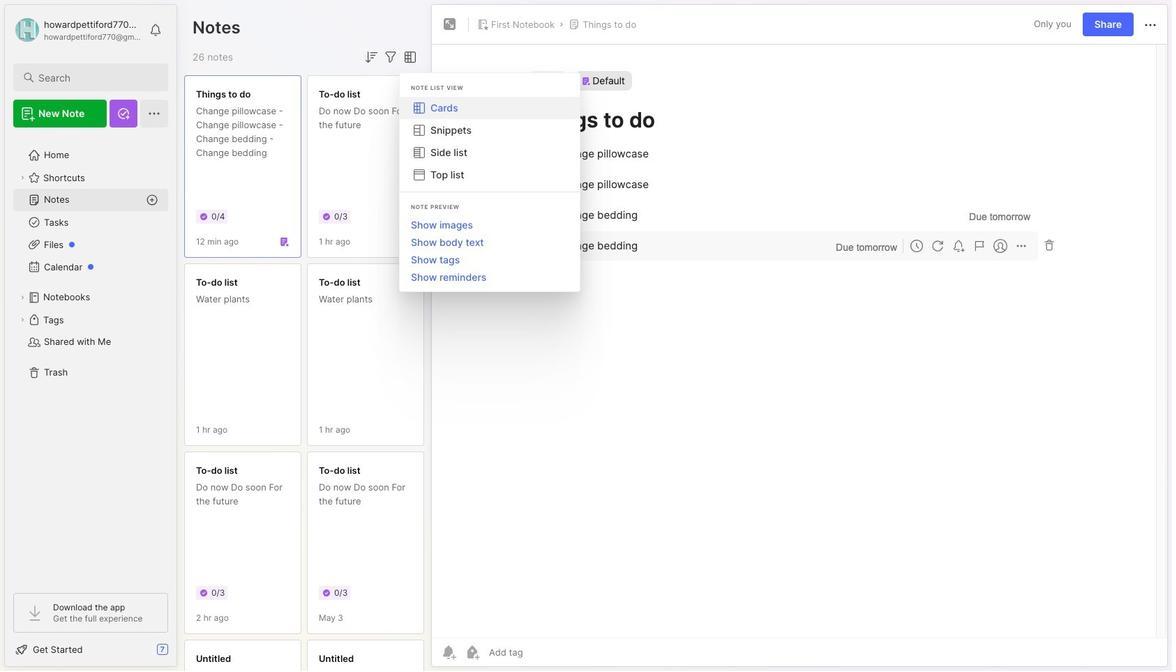 Task type: locate. For each thing, give the bounding box(es) containing it.
None search field
[[38, 69, 156, 86]]

Help and Learning task checklist field
[[5, 639, 177, 661]]

tree inside main element
[[5, 136, 177, 581]]

tree
[[5, 136, 177, 581]]

none search field inside main element
[[38, 69, 156, 86]]

expand notebooks image
[[18, 294, 27, 302]]

Add filters field
[[382, 49, 399, 66]]

2 dropdown list menu from the top
[[400, 216, 580, 286]]

1 vertical spatial dropdown list menu
[[400, 216, 580, 286]]

0 vertical spatial dropdown list menu
[[400, 97, 580, 186]]

View options field
[[399, 49, 419, 66]]

add tag image
[[464, 645, 481, 661]]

dropdown list menu
[[400, 97, 580, 186], [400, 216, 580, 286]]

Add tag field
[[488, 647, 593, 659]]

expand note image
[[442, 16, 458, 33]]

menu item
[[400, 97, 580, 119]]



Task type: vqa. For each thing, say whether or not it's contained in the screenshot.
Drawing
no



Task type: describe. For each thing, give the bounding box(es) containing it.
add a reminder image
[[440, 645, 457, 661]]

expand tags image
[[18, 316, 27, 324]]

click to collapse image
[[176, 646, 187, 663]]

Search text field
[[38, 71, 156, 84]]

More actions field
[[1142, 15, 1159, 33]]

Note Editor text field
[[432, 44, 1167, 638]]

add filters image
[[382, 49, 399, 66]]

main element
[[0, 0, 181, 672]]

more actions image
[[1142, 17, 1159, 33]]

note window element
[[431, 4, 1168, 671]]

Account field
[[13, 16, 142, 44]]

Sort options field
[[363, 49, 380, 66]]

1 dropdown list menu from the top
[[400, 97, 580, 186]]



